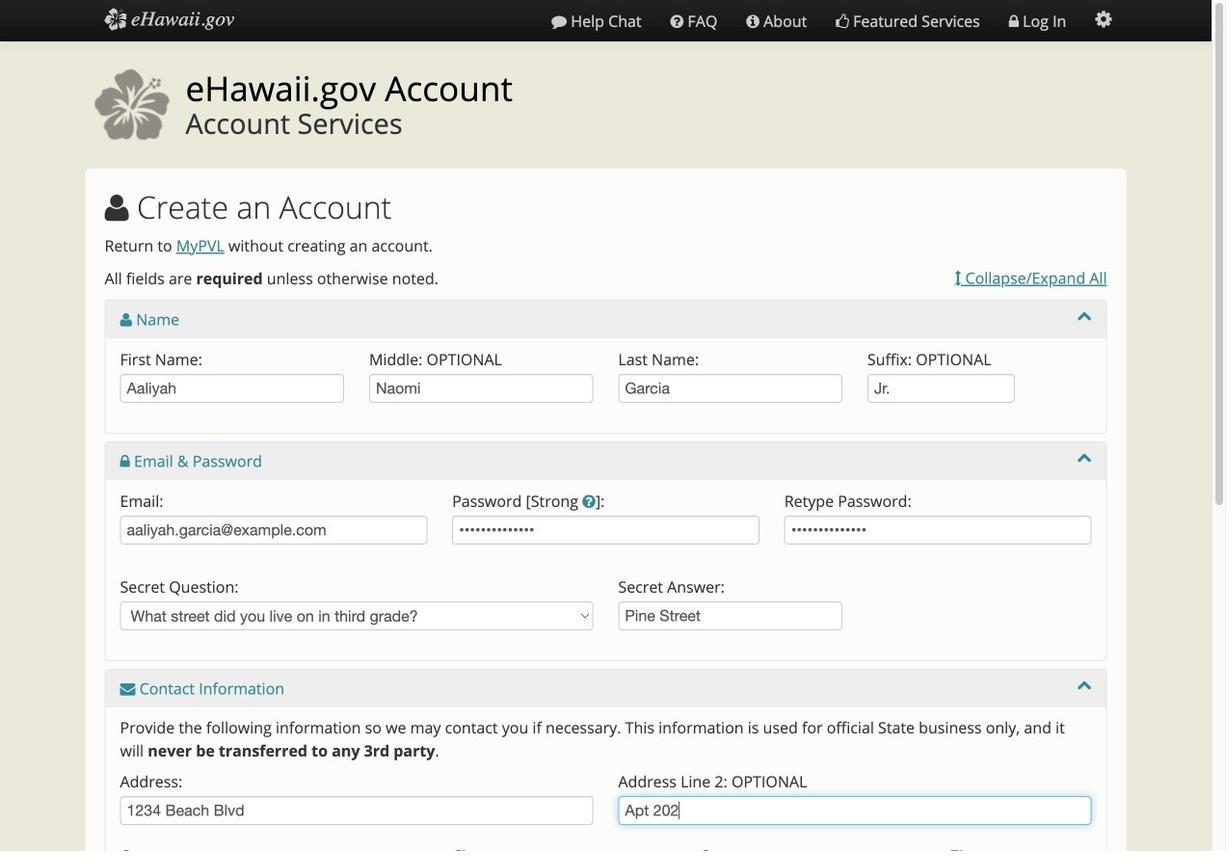 Task type: describe. For each thing, give the bounding box(es) containing it.
cog image
[[1096, 10, 1113, 29]]

chevron up image for lock icon
[[1078, 451, 1092, 466]]

chevron up image for the 'user' icon
[[1078, 309, 1092, 324]]

chevron up image
[[1078, 678, 1092, 694]]

lock image
[[1010, 14, 1020, 29]]

resize vertical image
[[955, 271, 962, 286]]

envelope alt image
[[120, 682, 136, 697]]

thumbs up image
[[836, 14, 850, 29]]



Task type: locate. For each thing, give the bounding box(es) containing it.
1 chevron up image from the top
[[1078, 309, 1092, 324]]

2 chevron up image from the top
[[1078, 451, 1092, 466]]

lock image
[[120, 454, 130, 470]]

info sign image
[[747, 14, 760, 29]]

banner
[[85, 62, 1127, 153]]

None text field
[[120, 374, 344, 403], [120, 516, 428, 545], [619, 797, 1092, 826], [120, 374, 344, 403], [120, 516, 428, 545], [619, 797, 1092, 826]]

None password field
[[452, 516, 760, 545], [785, 516, 1092, 545], [452, 516, 760, 545], [785, 516, 1092, 545]]

chat image
[[552, 14, 567, 29]]

None text field
[[369, 374, 594, 403], [619, 374, 843, 403], [868, 374, 1016, 403], [619, 602, 843, 631], [120, 797, 594, 826], [369, 374, 594, 403], [619, 374, 843, 403], [868, 374, 1016, 403], [619, 602, 843, 631], [120, 797, 594, 826]]

frequently ask questions image
[[671, 14, 684, 29]]

main content
[[85, 169, 1127, 852]]

chevron up image
[[1078, 309, 1092, 324], [1078, 451, 1092, 466]]

question sign image
[[583, 494, 596, 510]]

user image
[[120, 313, 132, 328]]

1 vertical spatial chevron up image
[[1078, 451, 1092, 466]]

0 vertical spatial chevron up image
[[1078, 309, 1092, 324]]



Task type: vqa. For each thing, say whether or not it's contained in the screenshot.
the left the lock image
no



